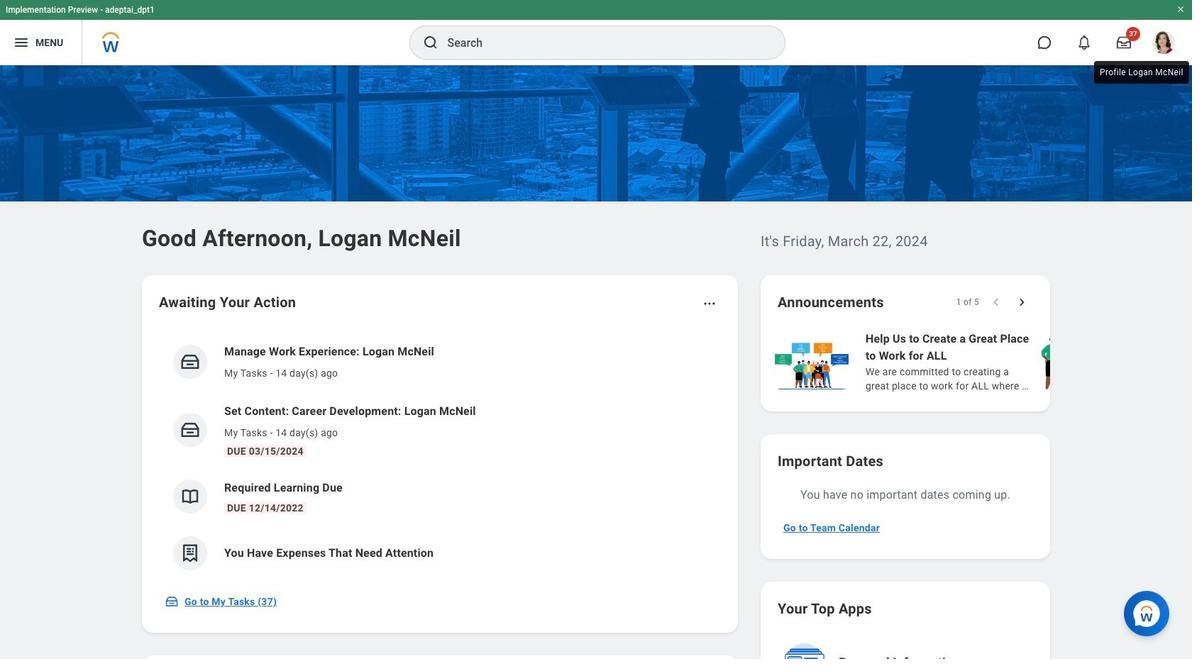 Task type: locate. For each thing, give the bounding box(es) containing it.
status
[[956, 297, 979, 308]]

0 vertical spatial inbox image
[[180, 351, 201, 373]]

0 horizontal spatial inbox image
[[165, 595, 179, 609]]

main content
[[0, 65, 1192, 659]]

inbox image
[[180, 351, 201, 373], [165, 595, 179, 609]]

chevron right small image
[[1015, 295, 1029, 309]]

related actions image
[[703, 297, 717, 311]]

profile logan mcneil image
[[1153, 31, 1175, 57]]

banner
[[0, 0, 1192, 65]]

list
[[772, 329, 1192, 395], [159, 332, 721, 582]]

justify image
[[13, 34, 30, 51]]

chevron left small image
[[989, 295, 1004, 309]]

close environment banner image
[[1177, 5, 1185, 13]]

tooltip
[[1092, 58, 1192, 87]]



Task type: vqa. For each thing, say whether or not it's contained in the screenshot.
left CHEVRON DOWN image
no



Task type: describe. For each thing, give the bounding box(es) containing it.
0 horizontal spatial list
[[159, 332, 721, 582]]

1 vertical spatial inbox image
[[165, 595, 179, 609]]

book open image
[[180, 486, 201, 507]]

Search Workday  search field
[[447, 27, 755, 58]]

1 horizontal spatial inbox image
[[180, 351, 201, 373]]

search image
[[422, 34, 439, 51]]

notifications large image
[[1077, 35, 1092, 50]]

dashboard expenses image
[[180, 543, 201, 564]]

inbox large image
[[1117, 35, 1131, 50]]

inbox image
[[180, 419, 201, 441]]

1 horizontal spatial list
[[772, 329, 1192, 395]]



